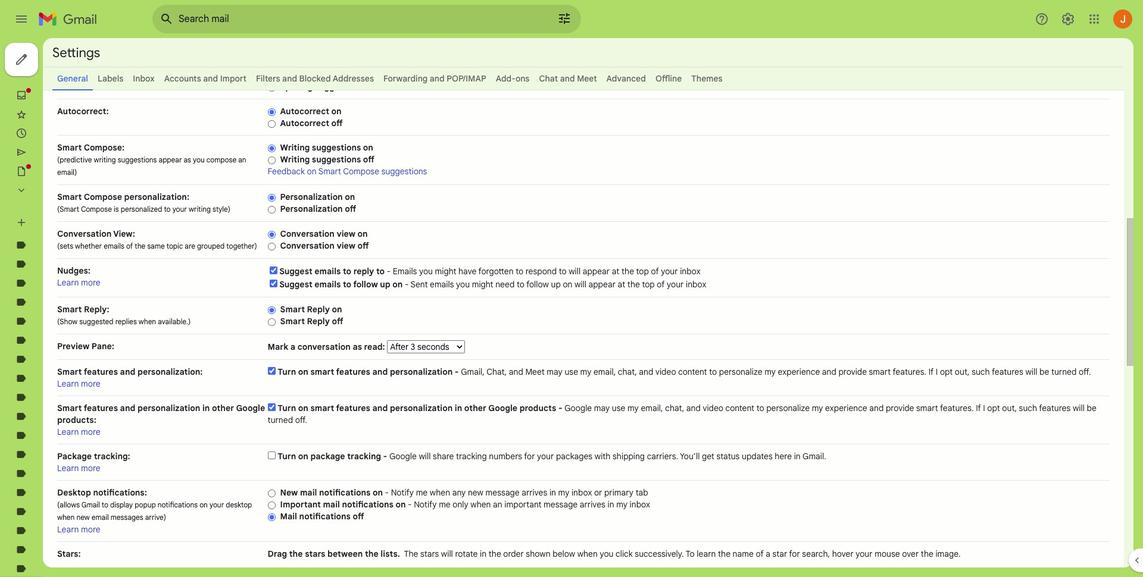 Task type: describe. For each thing, give the bounding box(es) containing it.
together)
[[226, 242, 257, 251]]

to right respond
[[559, 266, 567, 277]]

(allows
[[57, 501, 80, 510]]

offline
[[655, 73, 682, 84]]

an for compose
[[238, 155, 246, 164]]

1 horizontal spatial arrives
[[580, 500, 605, 510]]

suggestions for writing suggestions on
[[312, 142, 361, 153]]

content inside the "google may use my email, chat, and video content to personalize my experience and provide smart features. if i opt out, such features will be turned off."
[[726, 403, 754, 414]]

tracking:
[[94, 451, 130, 462]]

more inside package tracking: learn more
[[81, 463, 100, 474]]

to right 'need'
[[517, 279, 524, 290]]

email)
[[57, 168, 77, 177]]

whether
[[75, 242, 102, 251]]

personalization inside smart features and personalization in other google products: learn more
[[138, 403, 200, 414]]

chat and meet link
[[539, 73, 597, 84]]

1 horizontal spatial new
[[468, 488, 483, 498]]

turn for turn on smart features and personalization - gmail, chat, and meet may use my email, chat, and video content to personalize my experience and provide smart features. if i opt out, such features will be turned off.
[[278, 367, 296, 377]]

more inside smart features and personalization in other google products: learn more
[[81, 427, 100, 438]]

stars right the
[[420, 549, 439, 560]]

may inside the "google may use my email, chat, and video content to personalize my experience and provide smart features. if i opt out, such features will be turned off."
[[594, 403, 610, 414]]

grouped
[[197, 242, 225, 251]]

such inside the "google may use my email, chat, and video content to personalize my experience and provide smart features. if i opt out, such features will be turned off."
[[1019, 403, 1037, 414]]

hover
[[832, 549, 854, 560]]

on inside desktop notifications: (allows gmail to display popup notifications on your desktop when new email messages arrive) learn more
[[200, 501, 208, 510]]

view for off
[[337, 241, 355, 251]]

smart for smart features and personalization: learn more
[[57, 367, 82, 377]]

google inside the "google may use my email, chat, and video content to personalize my experience and provide smart features. if i opt out, such features will be turned off."
[[565, 403, 592, 414]]

personalization for personalization on
[[280, 192, 343, 202]]

0 vertical spatial meet
[[577, 73, 597, 84]]

conversation
[[298, 342, 351, 352]]

carriers.
[[647, 451, 678, 462]]

to inside the "google may use my email, chat, and video content to personalize my experience and provide smart features. if i opt out, such features will be turned off."
[[757, 403, 764, 414]]

packages
[[556, 451, 593, 462]]

google inside smart features and personalization in other google products: learn more
[[236, 403, 265, 414]]

more inside desktop notifications: (allows gmail to display popup notifications on your desktop when new email messages arrive) learn more
[[81, 525, 100, 535]]

0 vertical spatial i
[[936, 367, 938, 377]]

to inside smart compose personalization: (smart compose is personalized to your writing style)
[[164, 205, 171, 214]]

2 vertical spatial compose
[[81, 205, 112, 214]]

autocorrect:
[[57, 106, 109, 117]]

off for conversation view off
[[358, 241, 369, 251]]

to inside desktop notifications: (allows gmail to display popup notifications on your desktop when new email messages arrive) learn more
[[102, 501, 108, 510]]

addresses
[[333, 73, 374, 84]]

turn on package tracking - google will share tracking numbers for your packages with shipping carriers. you'll get status updates here in gmail.
[[278, 451, 826, 462]]

sent
[[411, 279, 428, 290]]

popup
[[135, 501, 156, 510]]

0 vertical spatial off.
[[1079, 367, 1091, 377]]

1 horizontal spatial for
[[789, 549, 800, 560]]

2 other from the left
[[464, 403, 486, 414]]

themes link
[[691, 73, 723, 84]]

autocorrect on
[[280, 106, 342, 117]]

smart for smart compose: (predictive writing suggestions appear as you compose an email)
[[57, 142, 82, 153]]

suggest for suggest emails to follow up on - sent emails you might need to follow up on will appear at the top of your inbox
[[279, 279, 312, 290]]

you'll
[[680, 451, 700, 462]]

if inside the "google may use my email, chat, and video content to personalize my experience and provide smart features. if i opt out, such features will be turned off."
[[976, 403, 981, 414]]

other inside smart features and personalization in other google products: learn more
[[212, 403, 234, 414]]

smart compose: (predictive writing suggestions appear as you compose an email)
[[57, 142, 246, 177]]

emails up smart reply on
[[315, 279, 341, 290]]

0 horizontal spatial arrives
[[522, 488, 547, 498]]

to up the "google may use my email, chat, and video content to personalize my experience and provide smart features. if i opt out, such features will be turned off."
[[709, 367, 717, 377]]

accounts and import
[[164, 73, 246, 84]]

forwarding and pop/imap link
[[383, 73, 486, 84]]

mail for new
[[300, 488, 317, 498]]

learn more link for package tracking:
[[57, 463, 100, 474]]

1 vertical spatial compose
[[84, 192, 122, 202]]

notifications inside desktop notifications: (allows gmail to display popup notifications on your desktop when new email messages arrive) learn more
[[158, 501, 198, 510]]

1 vertical spatial meet
[[525, 367, 545, 377]]

spelling suggestions off
[[280, 82, 377, 92]]

products
[[520, 403, 556, 414]]

0 vertical spatial experience
[[778, 367, 820, 377]]

1 vertical spatial at
[[618, 279, 625, 290]]

experience inside the "google may use my email, chat, and video content to personalize my experience and provide smart features. if i opt out, such features will be turned off."
[[825, 403, 867, 414]]

name
[[733, 549, 754, 560]]

replies
[[115, 317, 137, 326]]

and inside smart features and personalization in other google products: learn more
[[120, 403, 135, 414]]

updates
[[742, 451, 773, 462]]

writing inside smart compose personalization: (smart compose is personalized to your writing style)
[[189, 205, 211, 214]]

2 follow from the left
[[526, 279, 549, 290]]

(predictive
[[57, 155, 92, 164]]

turn for turn on smart features and personalization in other google products -
[[278, 403, 296, 414]]

search mail image
[[156, 8, 177, 30]]

you up sent
[[419, 266, 433, 277]]

reply
[[354, 266, 374, 277]]

4
[[346, 566, 351, 577]]

0 vertical spatial out,
[[955, 367, 970, 377]]

you down have
[[456, 279, 470, 290]]

0 vertical spatial compose
[[343, 166, 379, 177]]

support image
[[1035, 12, 1049, 26]]

the
[[404, 549, 418, 560]]

0 vertical spatial for
[[524, 451, 535, 462]]

image.
[[936, 549, 961, 560]]

emails
[[393, 266, 417, 277]]

forwarding
[[383, 73, 428, 84]]

search,
[[802, 549, 830, 560]]

arrive)
[[145, 513, 166, 522]]

the inside conversation view: (sets whether emails of the same topic are grouped together)
[[135, 242, 145, 251]]

import
[[220, 73, 246, 84]]

smart for smart reply off
[[280, 316, 305, 327]]

when right the only
[[471, 500, 491, 510]]

email
[[92, 513, 109, 522]]

video inside the "google may use my email, chat, and video content to personalize my experience and provide smart features. if i opt out, such features will be turned off."
[[703, 403, 723, 414]]

(show
[[57, 317, 78, 326]]

0 vertical spatial at
[[612, 266, 619, 277]]

status
[[717, 451, 740, 462]]

features inside smart features and personalization: learn more
[[84, 367, 118, 377]]

New mail notifications on radio
[[268, 489, 275, 498]]

desktop notifications: (allows gmail to display popup notifications on your desktop when new email messages arrive) learn more
[[57, 488, 252, 535]]

mark a conversation as read:
[[268, 342, 387, 352]]

as inside smart compose: (predictive writing suggestions appear as you compose an email)
[[184, 155, 191, 164]]

important
[[505, 500, 542, 510]]

when inside desktop notifications: (allows gmail to display popup notifications on your desktop when new email messages arrive) learn more
[[57, 513, 75, 522]]

same
[[147, 242, 165, 251]]

1 vertical spatial as
[[353, 342, 362, 352]]

learn inside package tracking: learn more
[[57, 463, 79, 474]]

pane:
[[92, 341, 114, 352]]

0 vertical spatial turned
[[1051, 367, 1077, 377]]

learn inside smart features and personalization: learn more
[[57, 379, 79, 389]]

your inside smart compose personalization: (smart compose is personalized to your writing style)
[[172, 205, 187, 214]]

0 horizontal spatial may
[[547, 367, 563, 377]]

smart for smart reply: (show suggested replies when available.)
[[57, 304, 82, 315]]

when inside smart reply: (show suggested replies when available.)
[[139, 317, 156, 326]]

0 horizontal spatial use
[[565, 367, 578, 377]]

0 horizontal spatial personalize
[[719, 367, 763, 377]]

advanced link
[[606, 73, 646, 84]]

conversation view on
[[280, 229, 368, 239]]

chat
[[539, 73, 558, 84]]

0 horizontal spatial features.
[[893, 367, 927, 377]]

2 vertical spatial appear
[[589, 279, 616, 290]]

Mail notifications off radio
[[268, 513, 275, 522]]

you inside smart compose: (predictive writing suggestions appear as you compose an email)
[[193, 155, 205, 164]]

themes
[[691, 73, 723, 84]]

advanced
[[606, 73, 646, 84]]

0 horizontal spatial video
[[656, 367, 676, 377]]

over
[[902, 549, 919, 560]]

emails down conversation view off
[[315, 266, 341, 277]]

Personalization off radio
[[268, 205, 275, 214]]

topic
[[167, 242, 183, 251]]

settings
[[52, 44, 100, 60]]

to left reply
[[343, 266, 351, 277]]

desktop
[[226, 501, 252, 510]]

0 vertical spatial opt
[[940, 367, 953, 377]]

preview
[[57, 341, 89, 352]]

tab
[[636, 488, 648, 498]]

1 horizontal spatial a
[[766, 549, 770, 560]]

autocorrect for autocorrect off
[[280, 118, 329, 129]]

turn on smart features and personalization - gmail, chat, and meet may use my email, chat, and video content to personalize my experience and provide smart features. if i opt out, such features will be turned off.
[[278, 367, 1091, 377]]

provide inside the "google may use my email, chat, and video content to personalize my experience and provide smart features. if i opt out, such features will be turned off."
[[886, 403, 914, 414]]

features inside the "google may use my email, chat, and video content to personalize my experience and provide smart features. if i opt out, such features will be turned off."
[[1039, 403, 1071, 414]]

off up writing suggestions on
[[331, 118, 343, 129]]

between
[[327, 549, 363, 560]]

your inside desktop notifications: (allows gmail to display popup notifications on your desktop when new email messages arrive) learn more
[[210, 501, 224, 510]]

smart features and personalization in other google products: learn more
[[57, 403, 265, 438]]

when left "any"
[[430, 488, 450, 498]]

off for mail notifications off
[[353, 511, 364, 522]]

0 vertical spatial top
[[636, 266, 649, 277]]

2 tracking from the left
[[456, 451, 487, 462]]

google may use my email, chat, and video content to personalize my experience and provide smart features. if i opt out, such features will be turned off.
[[268, 403, 1097, 426]]

here
[[775, 451, 792, 462]]

1 vertical spatial message
[[544, 500, 578, 510]]

smart for smart compose personalization: (smart compose is personalized to your writing style)
[[57, 192, 82, 202]]

shipping
[[613, 451, 645, 462]]

only
[[453, 500, 468, 510]]

nudges:
[[57, 266, 90, 276]]

forgotten
[[478, 266, 514, 277]]

below
[[553, 549, 575, 560]]

1 vertical spatial appear
[[583, 266, 610, 277]]

smart inside the "google may use my email, chat, and video content to personalize my experience and provide smart features. if i opt out, such features will be turned off."
[[916, 403, 938, 414]]

to right reply
[[376, 266, 385, 277]]

notifications:
[[93, 488, 147, 498]]

Writing suggestions off radio
[[268, 156, 275, 165]]

writing for writing suggestions on
[[280, 142, 310, 153]]

and inside smart features and personalization: learn more
[[120, 367, 135, 377]]

emails right sent
[[430, 279, 454, 290]]

Important mail notifications on radio
[[268, 501, 275, 510]]

autocorrect off
[[280, 118, 343, 129]]

suggested
[[79, 317, 113, 326]]

feedback on smart compose suggestions
[[268, 166, 427, 177]]

more inside nudges: learn more
[[81, 277, 100, 288]]

settings image
[[1061, 12, 1075, 26]]

rotate
[[455, 549, 478, 560]]

numbers
[[489, 451, 522, 462]]

off. inside the "google may use my email, chat, and video content to personalize my experience and provide smart features. if i opt out, such features will be turned off."
[[295, 415, 307, 426]]

get
[[702, 451, 714, 462]]

available.)
[[158, 317, 191, 326]]

0 horizontal spatial provide
[[839, 367, 867, 377]]

mouse
[[875, 549, 900, 560]]

learn inside nudges: learn more
[[57, 277, 79, 288]]

learn inside smart features and personalization in other google products: learn more
[[57, 427, 79, 438]]

0 vertical spatial chat,
[[618, 367, 637, 377]]

0 vertical spatial a
[[290, 342, 295, 352]]



Task type: vqa. For each thing, say whether or not it's contained in the screenshot.
Turn on smart features and personalization in other Google products -
yes



Task type: locate. For each thing, give the bounding box(es) containing it.
1 horizontal spatial might
[[472, 279, 493, 290]]

1 vertical spatial arrives
[[580, 500, 605, 510]]

1 horizontal spatial as
[[353, 342, 362, 352]]

0 vertical spatial star
[[773, 549, 787, 560]]

1 horizontal spatial may
[[594, 403, 610, 414]]

view:
[[113, 229, 135, 239]]

gmail.
[[803, 451, 826, 462]]

i inside the "google may use my email, chat, and video content to personalize my experience and provide smart features. if i opt out, such features will be turned off."
[[983, 403, 985, 414]]

2 view from the top
[[337, 241, 355, 251]]

1 view from the top
[[337, 229, 355, 239]]

me for only
[[439, 500, 451, 510]]

view
[[337, 229, 355, 239], [337, 241, 355, 251]]

0 vertical spatial if
[[929, 367, 934, 377]]

emails inside conversation view: (sets whether emails of the same topic are grouped together)
[[104, 242, 124, 251]]

1 horizontal spatial if
[[976, 403, 981, 414]]

experience
[[778, 367, 820, 377], [825, 403, 867, 414]]

None checkbox
[[269, 280, 277, 288], [268, 404, 275, 411], [268, 452, 275, 460], [269, 280, 277, 288], [268, 404, 275, 411], [268, 452, 275, 460]]

conversation inside conversation view: (sets whether emails of the same topic are grouped together)
[[57, 229, 112, 239]]

1 writing from the top
[[280, 142, 310, 153]]

up down respond
[[551, 279, 561, 290]]

nudges: learn more
[[57, 266, 100, 288]]

off
[[366, 82, 377, 92], [331, 118, 343, 129], [363, 154, 374, 165], [345, 204, 356, 214], [358, 241, 369, 251], [332, 316, 343, 327], [353, 511, 364, 522]]

1 reply from the top
[[307, 304, 330, 315]]

1 tracking from the left
[[347, 451, 381, 462]]

an right compose
[[238, 155, 246, 164]]

as left read:
[[353, 342, 362, 352]]

2 learn more link from the top
[[57, 379, 100, 389]]

view up conversation view off
[[337, 229, 355, 239]]

0 vertical spatial use
[[565, 367, 578, 377]]

writing right writing suggestions on option
[[280, 142, 310, 153]]

Writing suggestions on radio
[[268, 144, 275, 153]]

0 vertical spatial as
[[184, 155, 191, 164]]

4 learn from the top
[[57, 463, 79, 474]]

more
[[81, 277, 100, 288], [81, 379, 100, 389], [81, 427, 100, 438], [81, 463, 100, 474], [81, 525, 100, 535]]

0 horizontal spatial as
[[184, 155, 191, 164]]

0 vertical spatial such
[[972, 367, 990, 377]]

1 vertical spatial use
[[612, 403, 625, 414]]

0 vertical spatial video
[[656, 367, 676, 377]]

opt inside the "google may use my email, chat, and video content to personalize my experience and provide smart features. if i opt out, such features will be turned off."
[[987, 403, 1000, 414]]

to
[[686, 549, 695, 560]]

follow down respond
[[526, 279, 549, 290]]

video down turn on smart features and personalization - gmail, chat, and meet may use my email, chat, and video content to personalize my experience and provide smart features. if i opt out, such features will be turned off.
[[703, 403, 723, 414]]

4 more from the top
[[81, 463, 100, 474]]

0 horizontal spatial a
[[290, 342, 295, 352]]

smart up (smart
[[57, 192, 82, 202]]

main menu image
[[14, 12, 29, 26]]

inbox link
[[133, 73, 155, 84]]

filters
[[256, 73, 280, 84]]

Smart Reply on radio
[[268, 306, 275, 315]]

tracking right package
[[347, 451, 381, 462]]

0 vertical spatial turn
[[278, 367, 296, 377]]

features.
[[893, 367, 927, 377], [940, 403, 974, 414]]

0 vertical spatial me
[[416, 488, 428, 498]]

blocked
[[299, 73, 331, 84]]

may up products
[[547, 367, 563, 377]]

mail
[[300, 488, 317, 498], [323, 500, 340, 510]]

new up the important mail notifications on - notify me only when an important message arrives in my inbox
[[468, 488, 483, 498]]

suggest up smart reply on
[[279, 279, 312, 290]]

gmail image
[[38, 7, 103, 31]]

1 vertical spatial if
[[976, 403, 981, 414]]

1 horizontal spatial be
[[1087, 403, 1097, 414]]

0 horizontal spatial other
[[212, 403, 234, 414]]

autocorrect for autocorrect on
[[280, 106, 329, 117]]

personalization: up smart features and personalization in other google products: learn more
[[138, 367, 203, 377]]

accounts and import link
[[164, 73, 246, 84]]

desktop
[[57, 488, 91, 498]]

off up feedback on smart compose suggestions
[[363, 154, 374, 165]]

1 horizontal spatial chat,
[[665, 403, 684, 414]]

reply down smart reply on
[[307, 316, 330, 327]]

compose down 'writing suggestions off'
[[343, 166, 379, 177]]

learn more link
[[57, 277, 100, 288], [57, 379, 100, 389], [57, 427, 100, 438], [57, 463, 100, 474], [57, 525, 100, 535]]

will inside the "google may use my email, chat, and video content to personalize my experience and provide smart features. if i opt out, such features will be turned off."
[[1073, 403, 1085, 414]]

1 star link
[[320, 566, 346, 578]]

writing left style)
[[189, 205, 211, 214]]

conversation for conversation view off
[[280, 241, 335, 251]]

learn
[[57, 277, 79, 288], [57, 379, 79, 389], [57, 427, 79, 438], [57, 463, 79, 474], [57, 525, 79, 535]]

1 vertical spatial star
[[325, 566, 340, 577]]

features. inside the "google may use my email, chat, and video content to personalize my experience and provide smart features. if i opt out, such features will be turned off."
[[940, 403, 974, 414]]

personalization:
[[124, 192, 189, 202], [138, 367, 203, 377]]

mail
[[280, 511, 297, 522]]

0 horizontal spatial mail
[[300, 488, 317, 498]]

off down personalization on
[[345, 204, 356, 214]]

0 horizontal spatial such
[[972, 367, 990, 377]]

1 vertical spatial top
[[642, 279, 655, 290]]

products:
[[57, 415, 96, 426]]

messages
[[111, 513, 143, 522]]

1 turn from the top
[[278, 367, 296, 377]]

0 horizontal spatial if
[[929, 367, 934, 377]]

1 autocorrect from the top
[[280, 106, 329, 117]]

0 horizontal spatial experience
[[778, 367, 820, 377]]

notify left the only
[[414, 500, 437, 510]]

1 vertical spatial new
[[76, 513, 90, 522]]

smart inside smart features and personalization in other google products: learn more
[[57, 403, 82, 414]]

features inside smart features and personalization in other google products: learn more
[[84, 403, 118, 414]]

new down gmail
[[76, 513, 90, 522]]

in inside smart features and personalization in other google products: learn more
[[202, 403, 210, 414]]

with
[[595, 451, 611, 462]]

1 vertical spatial suggest
[[279, 279, 312, 290]]

0 vertical spatial might
[[435, 266, 456, 277]]

0 horizontal spatial content
[[678, 367, 707, 377]]

writing for writing suggestions off
[[280, 154, 310, 165]]

personalize inside the "google may use my email, chat, and video content to personalize my experience and provide smart features. if i opt out, such features will be turned off."
[[766, 403, 810, 414]]

tracking right share
[[456, 451, 487, 462]]

conversation up whether
[[57, 229, 112, 239]]

primary
[[604, 488, 634, 498]]

feedback
[[268, 166, 305, 177]]

1 up from the left
[[380, 279, 390, 290]]

more down nudges:
[[81, 277, 100, 288]]

an for when
[[493, 500, 502, 510]]

0 vertical spatial personalize
[[719, 367, 763, 377]]

1 horizontal spatial star
[[773, 549, 787, 560]]

reply for off
[[307, 316, 330, 327]]

will
[[569, 266, 581, 277], [575, 279, 586, 290], [1026, 367, 1037, 377], [1073, 403, 1085, 414], [419, 451, 431, 462], [441, 549, 453, 560]]

is
[[114, 205, 119, 214]]

learn more link for smart features and personalization in other google products:
[[57, 427, 100, 438]]

preview pane:
[[57, 341, 114, 352]]

smart inside smart reply: (show suggested replies when available.)
[[57, 304, 82, 315]]

need
[[495, 279, 515, 290]]

1 learn from the top
[[57, 277, 79, 288]]

compose left "is"
[[81, 205, 112, 214]]

gmail,
[[461, 367, 485, 377]]

you left click
[[600, 549, 614, 560]]

2 suggest from the top
[[279, 279, 312, 290]]

0 vertical spatial an
[[238, 155, 246, 164]]

Autocorrect on radio
[[268, 108, 275, 117]]

personalization up personalization off
[[280, 192, 343, 202]]

0 horizontal spatial up
[[380, 279, 390, 290]]

0 vertical spatial email,
[[594, 367, 616, 377]]

respond
[[526, 266, 557, 277]]

smart inside smart compose personalization: (smart compose is personalized to your writing style)
[[57, 192, 82, 202]]

1 vertical spatial video
[[703, 403, 723, 414]]

2 writing from the top
[[280, 154, 310, 165]]

learn down nudges:
[[57, 277, 79, 288]]

smart up (predictive
[[57, 142, 82, 153]]

personalization for turn on smart features and personalization in other google products -
[[390, 403, 453, 414]]

stars right all
[[388, 566, 406, 577]]

smart inside smart features and personalization: learn more
[[57, 367, 82, 377]]

personalization down smart features and personalization: learn more
[[138, 403, 200, 414]]

1 vertical spatial an
[[493, 500, 502, 510]]

2 reply from the top
[[307, 316, 330, 327]]

1 vertical spatial content
[[726, 403, 754, 414]]

5 learn more link from the top
[[57, 525, 100, 535]]

personalization: up personalized
[[124, 192, 189, 202]]

0 horizontal spatial message
[[486, 488, 520, 498]]

0 horizontal spatial for
[[524, 451, 535, 462]]

gmail
[[81, 501, 100, 510]]

conversation up conversation view off
[[280, 229, 335, 239]]

view down conversation view on
[[337, 241, 355, 251]]

when right the below
[[577, 549, 598, 560]]

smart inside smart compose: (predictive writing suggestions appear as you compose an email)
[[57, 142, 82, 153]]

shown
[[526, 549, 551, 560]]

to right personalized
[[164, 205, 171, 214]]

personalization off
[[280, 204, 356, 214]]

1 vertical spatial mail
[[323, 500, 340, 510]]

to up email
[[102, 501, 108, 510]]

more down preview pane:
[[81, 379, 100, 389]]

1 vertical spatial off.
[[295, 415, 307, 426]]

compose up "is"
[[84, 192, 122, 202]]

suggestions inside smart compose: (predictive writing suggestions appear as you compose an email)
[[118, 155, 157, 164]]

off.
[[1079, 367, 1091, 377], [295, 415, 307, 426]]

writing suggestions on
[[280, 142, 373, 153]]

stars right 4 on the bottom left of page
[[353, 566, 371, 577]]

0 vertical spatial autocorrect
[[280, 106, 329, 117]]

5 learn from the top
[[57, 525, 79, 535]]

Conversation view off radio
[[268, 242, 275, 251]]

1 learn more link from the top
[[57, 277, 100, 288]]

as
[[184, 155, 191, 164], [353, 342, 362, 352]]

0 vertical spatial writing
[[280, 142, 310, 153]]

1 vertical spatial notify
[[414, 500, 437, 510]]

smart right smart reply on option
[[280, 304, 305, 315]]

you left compose
[[193, 155, 205, 164]]

me for when
[[416, 488, 428, 498]]

1
[[320, 566, 323, 577]]

me left "any"
[[416, 488, 428, 498]]

might down the suggest emails to reply to - emails you might have forgotten to respond to will appear at the top of your inbox
[[472, 279, 493, 290]]

stars
[[305, 549, 325, 560], [420, 549, 439, 560], [353, 566, 371, 577], [388, 566, 406, 577]]

filters and blocked addresses
[[256, 73, 374, 84]]

2 autocorrect from the top
[[280, 118, 329, 129]]

may
[[547, 367, 563, 377], [594, 403, 610, 414]]

smart right smart reply off radio
[[280, 316, 305, 327]]

1 vertical spatial writing
[[189, 205, 211, 214]]

1 other from the left
[[212, 403, 234, 414]]

chat and meet
[[539, 73, 597, 84]]

personalization up share
[[390, 403, 453, 414]]

1 horizontal spatial me
[[439, 500, 451, 510]]

3 turn from the top
[[278, 451, 296, 462]]

off for smart reply off
[[332, 316, 343, 327]]

suggest down conversation view off
[[279, 266, 312, 277]]

2 learn from the top
[[57, 379, 79, 389]]

learn down products:
[[57, 427, 79, 438]]

autocorrect up autocorrect off
[[280, 106, 329, 117]]

1 vertical spatial may
[[594, 403, 610, 414]]

new mail notifications on - notify me when any new message arrives in my inbox or primary tab
[[280, 488, 648, 498]]

smart reply off
[[280, 316, 343, 327]]

2 more from the top
[[81, 379, 100, 389]]

learn more link down nudges:
[[57, 277, 100, 288]]

conversation for conversation view on
[[280, 229, 335, 239]]

0 horizontal spatial be
[[1040, 367, 1049, 377]]

message
[[486, 488, 520, 498], [544, 500, 578, 510]]

conversation down conversation view on
[[280, 241, 335, 251]]

Smart Reply off radio
[[268, 318, 275, 327]]

off up mark a conversation as read:
[[332, 316, 343, 327]]

arrives up important
[[522, 488, 547, 498]]

0 horizontal spatial writing
[[94, 155, 116, 164]]

1 horizontal spatial tracking
[[456, 451, 487, 462]]

to left respond
[[516, 266, 523, 277]]

0 horizontal spatial an
[[238, 155, 246, 164]]

personalization up turn on smart features and personalization in other google products -
[[390, 367, 453, 377]]

smart down preview in the bottom left of the page
[[57, 367, 82, 377]]

view for on
[[337, 229, 355, 239]]

meet up products
[[525, 367, 545, 377]]

0 horizontal spatial follow
[[353, 279, 378, 290]]

1 vertical spatial reply
[[307, 316, 330, 327]]

content
[[678, 367, 707, 377], [726, 403, 754, 414]]

advanced search options image
[[553, 7, 576, 30]]

0 vertical spatial notify
[[391, 488, 414, 498]]

on
[[331, 106, 342, 117], [363, 142, 373, 153], [307, 166, 317, 177], [345, 192, 355, 202], [358, 229, 368, 239], [393, 279, 403, 290], [563, 279, 572, 290], [332, 304, 342, 315], [298, 367, 308, 377], [298, 403, 308, 414], [298, 451, 308, 462], [373, 488, 383, 498], [396, 500, 406, 510], [200, 501, 208, 510]]

1 horizontal spatial turned
[[1051, 367, 1077, 377]]

conversation view: (sets whether emails of the same topic are grouped together)
[[57, 229, 257, 251]]

1 horizontal spatial meet
[[577, 73, 597, 84]]

smart down 'writing suggestions off'
[[318, 166, 341, 177]]

to down conversation view off
[[343, 279, 351, 290]]

learn more link down package
[[57, 463, 100, 474]]

more down email
[[81, 525, 100, 535]]

a right mark
[[290, 342, 295, 352]]

smart up products:
[[57, 403, 82, 414]]

new
[[468, 488, 483, 498], [76, 513, 90, 522]]

tracking
[[347, 451, 381, 462], [456, 451, 487, 462]]

1 vertical spatial email,
[[641, 403, 663, 414]]

1 personalization from the top
[[280, 192, 343, 202]]

smart for smart reply on
[[280, 304, 305, 315]]

mail for important
[[323, 500, 340, 510]]

be inside the "google may use my email, chat, and video content to personalize my experience and provide smart features. if i opt out, such features will be turned off."
[[1087, 403, 1097, 414]]

suggestions for spelling suggestions off
[[315, 82, 364, 92]]

(smart
[[57, 205, 79, 214]]

for right numbers
[[524, 451, 535, 462]]

chat,
[[487, 367, 507, 377]]

feedback on smart compose suggestions link
[[268, 166, 427, 177]]

compose:
[[84, 142, 124, 153]]

turn for turn on package tracking - google will share tracking numbers for your packages with shipping carriers. you'll get status updates here in gmail.
[[278, 451, 296, 462]]

i
[[936, 367, 938, 377], [983, 403, 985, 414]]

star right 1
[[325, 566, 340, 577]]

Search mail text field
[[179, 13, 524, 25]]

pop/imap
[[447, 73, 486, 84]]

0 vertical spatial view
[[337, 229, 355, 239]]

add-
[[496, 73, 516, 84]]

drag the stars between the lists. the stars will rotate in the order shown below when you click successively. to learn the name of a star for search, hover your mouse over the image.
[[268, 549, 961, 560]]

appear inside smart compose: (predictive writing suggestions appear as you compose an email)
[[159, 155, 182, 164]]

follow down reply
[[353, 279, 378, 290]]

might
[[435, 266, 456, 277], [472, 279, 493, 290]]

0 horizontal spatial star
[[325, 566, 340, 577]]

smart reply on
[[280, 304, 342, 315]]

1 more from the top
[[81, 277, 100, 288]]

when right 'replies'
[[139, 317, 156, 326]]

an inside smart compose: (predictive writing suggestions appear as you compose an email)
[[238, 155, 246, 164]]

writing inside smart compose: (predictive writing suggestions appear as you compose an email)
[[94, 155, 116, 164]]

star left the search,
[[773, 549, 787, 560]]

1 follow from the left
[[353, 279, 378, 290]]

notify for notify me only when an important message arrives in my inbox
[[414, 500, 437, 510]]

turned inside the "google may use my email, chat, and video content to personalize my experience and provide smart features. if i opt out, such features will be turned off."
[[268, 415, 293, 426]]

opt
[[940, 367, 953, 377], [987, 403, 1000, 414]]

learn more link down products:
[[57, 427, 100, 438]]

personalization for turn on smart features and personalization - gmail, chat, and meet may use my email, chat, and video content to personalize my experience and provide smart features. if i opt out, such features will be turned off.
[[390, 367, 453, 377]]

writing suggestions off
[[280, 154, 374, 165]]

offline link
[[655, 73, 682, 84]]

4 learn more link from the top
[[57, 463, 100, 474]]

up left sent
[[380, 279, 390, 290]]

up
[[380, 279, 390, 290], [551, 279, 561, 290]]

notify for notify me when any new message arrives in my inbox or primary tab
[[391, 488, 414, 498]]

0 vertical spatial message
[[486, 488, 520, 498]]

new inside desktop notifications: (allows gmail to display popup notifications on your desktop when new email messages arrive) learn more
[[76, 513, 90, 522]]

learn inside desktop notifications: (allows gmail to display popup notifications on your desktop when new email messages arrive) learn more
[[57, 525, 79, 535]]

None checkbox
[[269, 267, 277, 274], [268, 367, 275, 375], [269, 267, 277, 274], [268, 367, 275, 375]]

off up reply
[[358, 241, 369, 251]]

1 vertical spatial turned
[[268, 415, 293, 426]]

1 vertical spatial personalize
[[766, 403, 810, 414]]

forwarding and pop/imap
[[383, 73, 486, 84]]

Spelling suggestions off radio
[[268, 83, 275, 92]]

may up with
[[594, 403, 610, 414]]

use inside the "google may use my email, chat, and video content to personalize my experience and provide smart features. if i opt out, such features will be turned off."
[[612, 403, 625, 414]]

more down products:
[[81, 427, 100, 438]]

learn
[[697, 549, 716, 560]]

1 vertical spatial provide
[[886, 403, 914, 414]]

arrives down the or
[[580, 500, 605, 510]]

off for writing suggestions off
[[363, 154, 374, 165]]

5 more from the top
[[81, 525, 100, 535]]

0 horizontal spatial i
[[936, 367, 938, 377]]

to up updates
[[757, 403, 764, 414]]

1 horizontal spatial use
[[612, 403, 625, 414]]

0 vertical spatial may
[[547, 367, 563, 377]]

an
[[238, 155, 246, 164], [493, 500, 502, 510]]

writing up feedback on the top
[[280, 154, 310, 165]]

read:
[[364, 342, 385, 352]]

reply for on
[[307, 304, 330, 315]]

email, inside the "google may use my email, chat, and video content to personalize my experience and provide smart features. if i opt out, such features will be turned off."
[[641, 403, 663, 414]]

mail up important on the left of page
[[300, 488, 317, 498]]

2 personalization from the top
[[280, 204, 343, 214]]

labels link
[[98, 73, 123, 84]]

0 horizontal spatial tracking
[[347, 451, 381, 462]]

navigation
[[0, 38, 143, 578]]

out, inside the "google may use my email, chat, and video content to personalize my experience and provide smart features. if i opt out, such features will be turned off."
[[1002, 403, 1017, 414]]

0 vertical spatial content
[[678, 367, 707, 377]]

reply
[[307, 304, 330, 315], [307, 316, 330, 327]]

you
[[193, 155, 205, 164], [419, 266, 433, 277], [456, 279, 470, 290], [600, 549, 614, 560]]

1 horizontal spatial an
[[493, 500, 502, 510]]

0 horizontal spatial might
[[435, 266, 456, 277]]

2 vertical spatial turn
[[278, 451, 296, 462]]

mail up mail notifications off
[[323, 500, 340, 510]]

suggest for suggest emails to reply to - emails you might have forgotten to respond to will appear at the top of your inbox
[[279, 266, 312, 277]]

successively.
[[635, 549, 684, 560]]

learn up products:
[[57, 379, 79, 389]]

Conversation view on radio
[[268, 230, 275, 239]]

None search field
[[152, 5, 581, 33]]

personalization
[[280, 192, 343, 202], [280, 204, 343, 214]]

autocorrect down autocorrect on
[[280, 118, 329, 129]]

0 horizontal spatial opt
[[940, 367, 953, 377]]

off for spelling suggestions off
[[366, 82, 377, 92]]

suggest emails to follow up on - sent emails you might need to follow up on will appear at the top of your inbox
[[279, 279, 706, 290]]

video up the "google may use my email, chat, and video content to personalize my experience and provide smart features. if i opt out, such features will be turned off."
[[656, 367, 676, 377]]

of inside conversation view: (sets whether emails of the same topic are grouped together)
[[126, 242, 133, 251]]

a right name
[[766, 549, 770, 560]]

learn more link for smart features and personalization:
[[57, 379, 100, 389]]

smart up (show
[[57, 304, 82, 315]]

1 vertical spatial out,
[[1002, 403, 1017, 414]]

1 vertical spatial features.
[[940, 403, 974, 414]]

0 horizontal spatial chat,
[[618, 367, 637, 377]]

lists.
[[381, 549, 400, 560]]

0 horizontal spatial turned
[[268, 415, 293, 426]]

3 more from the top
[[81, 427, 100, 438]]

learn more link for nudges:
[[57, 277, 100, 288]]

stars up 1
[[305, 549, 325, 560]]

1 suggest from the top
[[279, 266, 312, 277]]

as left compose
[[184, 155, 191, 164]]

0 horizontal spatial me
[[416, 488, 428, 498]]

smart for smart features and personalization in other google products: learn more
[[57, 403, 82, 414]]

to
[[164, 205, 171, 214], [343, 266, 351, 277], [376, 266, 385, 277], [516, 266, 523, 277], [559, 266, 567, 277], [343, 279, 351, 290], [517, 279, 524, 290], [709, 367, 717, 377], [757, 403, 764, 414], [102, 501, 108, 510]]

2 turn from the top
[[278, 403, 296, 414]]

are
[[185, 242, 195, 251]]

1 vertical spatial might
[[472, 279, 493, 290]]

Personalization on radio
[[268, 193, 275, 202]]

message up important
[[486, 488, 520, 498]]

1 vertical spatial chat,
[[665, 403, 684, 414]]

Autocorrect off radio
[[268, 120, 275, 128]]

content up the "google may use my email, chat, and video content to personalize my experience and provide smart features. if i opt out, such features will be turned off."
[[678, 367, 707, 377]]

suggestions for writing suggestions off
[[312, 154, 361, 165]]

2 up from the left
[[551, 279, 561, 290]]

turn on smart features and personalization in other google products -
[[278, 403, 565, 414]]

new
[[280, 488, 298, 498]]

learn more link up products:
[[57, 379, 100, 389]]

0 vertical spatial be
[[1040, 367, 1049, 377]]

conversation for conversation view: (sets whether emails of the same topic are grouped together)
[[57, 229, 112, 239]]

0 vertical spatial new
[[468, 488, 483, 498]]

off left forwarding
[[366, 82, 377, 92]]

0 horizontal spatial new
[[76, 513, 90, 522]]

1 vertical spatial personalization
[[280, 204, 343, 214]]

personalization: inside smart features and personalization: learn more
[[138, 367, 203, 377]]

1 horizontal spatial other
[[464, 403, 486, 414]]

emails down view:
[[104, 242, 124, 251]]

general
[[57, 73, 88, 84]]

0 vertical spatial arrives
[[522, 488, 547, 498]]

spelling
[[280, 82, 313, 92]]

chat, inside the "google may use my email, chat, and video content to personalize my experience and provide smart features. if i opt out, such features will be turned off."
[[665, 403, 684, 414]]

style)
[[213, 205, 230, 214]]

3 learn more link from the top
[[57, 427, 100, 438]]

personalization: inside smart compose personalization: (smart compose is personalized to your writing style)
[[124, 192, 189, 202]]

more inside smart features and personalization: learn more
[[81, 379, 100, 389]]

autocorrect
[[280, 106, 329, 117], [280, 118, 329, 129]]

1 vertical spatial view
[[337, 241, 355, 251]]

smart reply: (show suggested replies when available.)
[[57, 304, 191, 326]]

important
[[280, 500, 321, 510]]

personalization for personalization off
[[280, 204, 343, 214]]

3 learn from the top
[[57, 427, 79, 438]]

off up between
[[353, 511, 364, 522]]

1 horizontal spatial up
[[551, 279, 561, 290]]

1 horizontal spatial experience
[[825, 403, 867, 414]]



